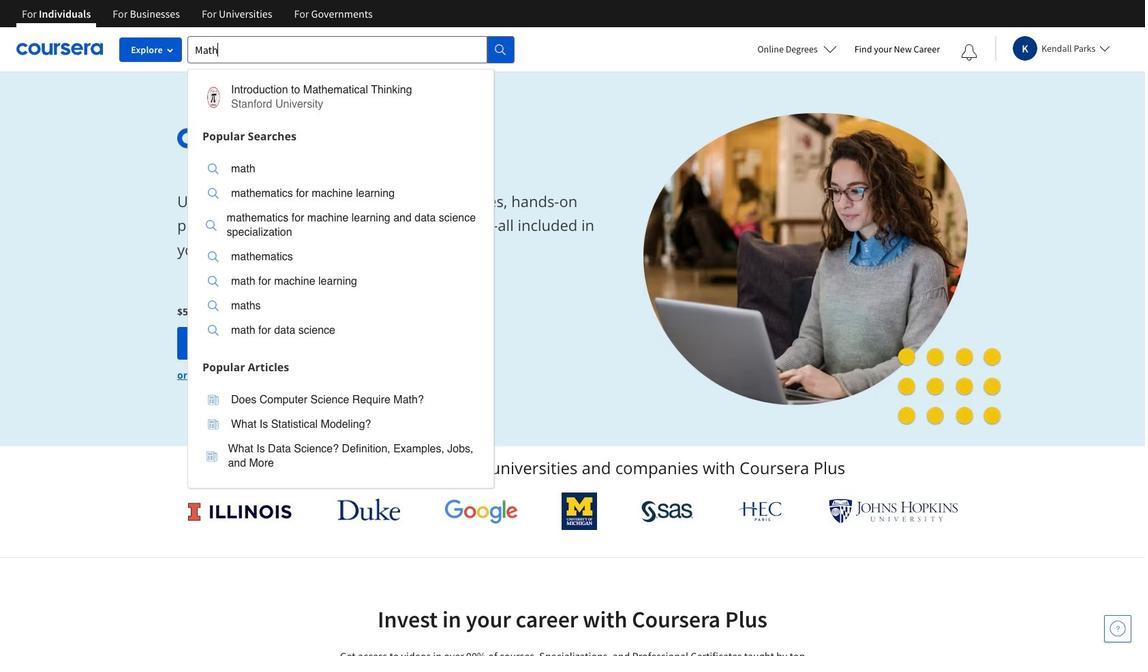 Task type: locate. For each thing, give the bounding box(es) containing it.
suggestion image image
[[202, 86, 224, 108], [208, 164, 219, 175], [208, 188, 219, 199], [206, 220, 217, 231], [208, 252, 219, 262], [208, 276, 219, 287], [208, 301, 219, 312], [208, 325, 219, 336], [208, 395, 219, 406], [208, 419, 219, 430], [206, 451, 217, 462]]

1 vertical spatial list box
[[188, 379, 494, 488]]

autocomplete results list box
[[187, 69, 494, 488]]

university of illinois at urbana-champaign image
[[187, 501, 293, 523]]

None search field
[[187, 36, 515, 488]]

help center image
[[1110, 621, 1126, 637]]

0 vertical spatial list box
[[188, 148, 494, 355]]

2 list box from the top
[[188, 379, 494, 488]]

list box
[[188, 148, 494, 355], [188, 379, 494, 488]]

google image
[[444, 499, 518, 524]]

duke university image
[[337, 499, 400, 521]]

What do you want to learn? text field
[[187, 36, 487, 63]]



Task type: describe. For each thing, give the bounding box(es) containing it.
banner navigation
[[11, 0, 384, 27]]

coursera image
[[16, 38, 103, 60]]

hec paris image
[[737, 498, 785, 526]]

sas image
[[641, 501, 693, 523]]

1 list box from the top
[[188, 148, 494, 355]]

university of michigan image
[[562, 493, 597, 530]]

coursera plus image
[[177, 128, 385, 148]]

johns hopkins university image
[[829, 499, 958, 524]]



Task type: vqa. For each thing, say whether or not it's contained in the screenshot.
first complete from the top
no



